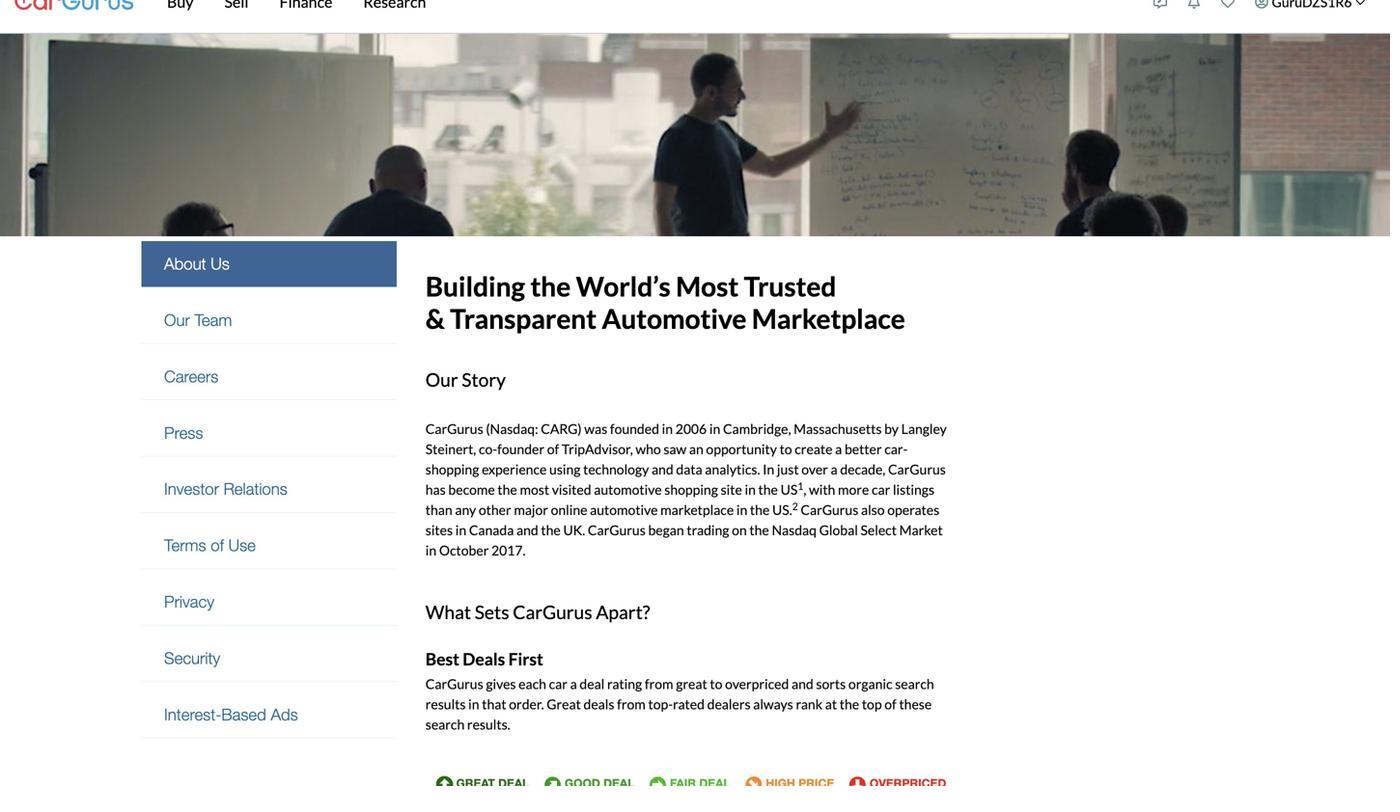 Task type: vqa. For each thing, say whether or not it's contained in the screenshot.
And within Best Deals First CarGurus gives each car a deal rating from great to overpriced and sorts organic search results in that order. Great deals from top-rated dealers always rank at the top of these search results.
yes



Task type: locate. For each thing, give the bounding box(es) containing it.
a
[[835, 441, 842, 458], [831, 462, 838, 478], [570, 676, 577, 693]]

0 horizontal spatial menu
[[141, 241, 397, 739]]

0 horizontal spatial our
[[164, 311, 190, 330]]

top-
[[648, 697, 673, 713]]

0 horizontal spatial and
[[516, 522, 538, 539]]

menu bar
[[140, 0, 1144, 33]]

1 vertical spatial car
[[549, 676, 568, 693]]

great
[[547, 697, 581, 713]]

october
[[439, 543, 489, 559]]

than
[[425, 502, 452, 519]]

0 horizontal spatial of
[[211, 536, 224, 555]]

privacy
[[164, 593, 214, 612]]

transparent
[[450, 303, 597, 335]]

menu
[[1144, 0, 1376, 29], [141, 241, 397, 739]]

create
[[795, 441, 833, 458]]

results.
[[467, 717, 510, 733]]

deals
[[584, 697, 614, 713]]

0 vertical spatial automotive
[[594, 482, 662, 498]]

each
[[519, 676, 546, 693]]

1
[[798, 480, 804, 492]]

operates
[[887, 502, 939, 519]]

in inside best deals first cargurus gives each car a deal rating from great to overpriced and sorts organic search results in that order. great deals from top-rated dealers always rank at the top of these search results.
[[468, 697, 479, 713]]

2 vertical spatial of
[[885, 697, 897, 713]]

cambridge,
[[723, 421, 791, 437]]

the left the uk.
[[541, 522, 561, 539]]

menu containing about us
[[141, 241, 397, 739]]

about
[[164, 254, 206, 273]]

of inside cargurus (nasdaq: carg) was founded in 2006 in cambridge, massachusetts by langley steinert, co-founder of tripadvisor, who saw an opportunity to create a better car- shopping experience using technology and data analytics. in just over a decade, cargurus has become the most visited automotive shopping site in the us
[[547, 441, 559, 458]]

0 vertical spatial of
[[547, 441, 559, 458]]

0 vertical spatial to
[[780, 441, 792, 458]]

1 horizontal spatial and
[[652, 462, 674, 478]]

0 horizontal spatial car
[[549, 676, 568, 693]]

cargurus
[[425, 421, 483, 437], [888, 462, 946, 478], [801, 502, 859, 519], [588, 522, 646, 539], [513, 602, 592, 624], [425, 676, 483, 693]]

0 horizontal spatial shopping
[[425, 462, 479, 478]]

better
[[845, 441, 882, 458]]

1 horizontal spatial menu
[[1144, 0, 1376, 29]]

1 vertical spatial automotive
[[590, 502, 658, 519]]

decade,
[[840, 462, 886, 478]]

listings
[[893, 482, 935, 498]]

1 horizontal spatial to
[[780, 441, 792, 458]]

, with more car listings than any other major online automotive marketplace in the us.
[[425, 482, 935, 519]]

from
[[645, 676, 673, 693], [617, 697, 646, 713]]

and down major
[[516, 522, 538, 539]]

was
[[584, 421, 607, 437]]

world's
[[576, 270, 671, 303]]

2 horizontal spatial and
[[792, 676, 814, 693]]

1 vertical spatial from
[[617, 697, 646, 713]]

began
[[648, 522, 684, 539]]

founded
[[610, 421, 659, 437]]

to up dealers
[[710, 676, 722, 693]]

0 horizontal spatial to
[[710, 676, 722, 693]]

to inside cargurus (nasdaq: carg) was founded in 2006 in cambridge, massachusetts by langley steinert, co-founder of tripadvisor, who saw an opportunity to create a better car- shopping experience using technology and data analytics. in just over a decade, cargurus has become the most visited automotive shopping site in the us
[[780, 441, 792, 458]]

cargurus up results
[[425, 676, 483, 693]]

our left team at left
[[164, 311, 190, 330]]

0 vertical spatial our
[[164, 311, 190, 330]]

relations
[[224, 480, 288, 499]]

&
[[425, 303, 445, 335]]

1 horizontal spatial search
[[895, 676, 934, 693]]

1 vertical spatial to
[[710, 676, 722, 693]]

our
[[164, 311, 190, 330], [425, 369, 458, 391]]

an
[[689, 441, 704, 458]]

car
[[872, 482, 890, 498], [549, 676, 568, 693]]

chevron down image
[[1355, 0, 1366, 7]]

the inside building the world's most trusted & transparent automotive marketplace
[[530, 270, 571, 303]]

a left deal at the left of page
[[570, 676, 577, 693]]

of down carg)
[[547, 441, 559, 458]]

search
[[895, 676, 934, 693], [425, 717, 465, 733]]

sites
[[425, 522, 453, 539]]

0 horizontal spatial search
[[425, 717, 465, 733]]

1 vertical spatial search
[[425, 717, 465, 733]]

and down saw
[[652, 462, 674, 478]]

0 vertical spatial menu
[[1144, 0, 1376, 29]]

cargurus down with
[[801, 502, 859, 519]]

the down in
[[758, 482, 778, 498]]

data
[[676, 462, 702, 478]]

and inside best deals first cargurus gives each car a deal rating from great to overpriced and sorts organic search results in that order. great deals from top-rated dealers always rank at the top of these search results.
[[792, 676, 814, 693]]

of left use
[[211, 536, 224, 555]]

1 vertical spatial shopping
[[664, 482, 718, 498]]

saved cars image
[[1221, 0, 1235, 9]]

results
[[425, 697, 466, 713]]

trusted
[[744, 270, 836, 303]]

rating
[[607, 676, 642, 693]]

the right at
[[840, 697, 859, 713]]

building
[[425, 270, 525, 303]]

in inside , with more car listings than any other major online automotive marketplace in the us.
[[736, 502, 747, 519]]

shopping down the steinert,
[[425, 462, 479, 478]]

to inside best deals first cargurus gives each car a deal rating from great to overpriced and sorts organic search results in that order. great deals from top-rated dealers always rank at the top of these search results.
[[710, 676, 722, 693]]

gives
[[486, 676, 516, 693]]

0 vertical spatial car
[[872, 482, 890, 498]]

1 horizontal spatial of
[[547, 441, 559, 458]]

in up saw
[[662, 421, 673, 437]]

shopping down data
[[664, 482, 718, 498]]

0 vertical spatial and
[[652, 462, 674, 478]]

from down rating
[[617, 697, 646, 713]]

in left that
[[468, 697, 479, 713]]

the inside best deals first cargurus gives each car a deal rating from great to overpriced and sorts organic search results in that order. great deals from top-rated dealers always rank at the top of these search results.
[[840, 697, 859, 713]]

0 vertical spatial search
[[895, 676, 934, 693]]

of right top
[[885, 697, 897, 713]]

in up 'on'
[[736, 502, 747, 519]]

1 vertical spatial our
[[425, 369, 458, 391]]

to up just
[[780, 441, 792, 458]]

first
[[508, 649, 543, 669]]

our left story on the top left of page
[[425, 369, 458, 391]]

nasdaq
[[772, 522, 817, 539]]

great
[[676, 676, 707, 693]]

1 vertical spatial menu
[[141, 241, 397, 739]]

a down massachusetts
[[835, 441, 842, 458]]

cargurus logo homepage link image
[[14, 0, 140, 29]]

investor relations link
[[141, 467, 397, 513]]

uk.
[[563, 522, 585, 539]]

steinert,
[[425, 441, 476, 458]]

search down results
[[425, 717, 465, 733]]

in
[[763, 462, 774, 478]]

in down the sites
[[425, 543, 436, 559]]

the up transparent
[[530, 270, 571, 303]]

search up these
[[895, 676, 934, 693]]

car up great
[[549, 676, 568, 693]]

1 horizontal spatial car
[[872, 482, 890, 498]]

shopping
[[425, 462, 479, 478], [664, 482, 718, 498]]

in right 2006
[[709, 421, 720, 437]]

1 horizontal spatial shopping
[[664, 482, 718, 498]]

opportunity
[[706, 441, 777, 458]]

1 vertical spatial a
[[831, 462, 838, 478]]

1 vertical spatial and
[[516, 522, 538, 539]]

1 vertical spatial of
[[211, 536, 224, 555]]

other
[[479, 502, 511, 519]]

2 vertical spatial a
[[570, 676, 577, 693]]

has
[[425, 482, 446, 498]]

that
[[482, 697, 506, 713]]

2 vertical spatial and
[[792, 676, 814, 693]]

carg)
[[541, 421, 582, 437]]

rank
[[796, 697, 823, 713]]

2 horizontal spatial of
[[885, 697, 897, 713]]

always
[[753, 697, 793, 713]]

and up rank
[[792, 676, 814, 693]]

from up top-
[[645, 676, 673, 693]]

story
[[462, 369, 506, 391]]

deal
[[580, 676, 605, 693]]

based
[[221, 705, 266, 724]]

co-
[[479, 441, 497, 458]]

rated
[[673, 697, 705, 713]]

interest-
[[164, 705, 221, 724]]

0 vertical spatial shopping
[[425, 462, 479, 478]]

a right over
[[831, 462, 838, 478]]

in right the site
[[745, 482, 756, 498]]

by
[[884, 421, 899, 437]]

the left the us.
[[750, 502, 770, 519]]

most
[[520, 482, 549, 498]]

marketplace
[[660, 502, 734, 519]]

terms of use
[[164, 536, 256, 555]]

1 horizontal spatial our
[[425, 369, 458, 391]]

car up "also"
[[872, 482, 890, 498]]



Task type: describe. For each thing, give the bounding box(es) containing it.
a inside best deals first cargurus gives each car a deal rating from great to overpriced and sorts organic search results in that order. great deals from top-rated dealers always rank at the top of these search results.
[[570, 676, 577, 693]]

more
[[838, 482, 869, 498]]

open notifications image
[[1187, 0, 1201, 9]]

our team
[[164, 311, 232, 330]]

best
[[425, 649, 459, 669]]

select
[[861, 522, 897, 539]]

sets
[[475, 602, 509, 624]]

and inside cargurus also operates sites in canada and the uk. cargurus began trading on the nasdaq global select market in october 2017.
[[516, 522, 538, 539]]

0 vertical spatial a
[[835, 441, 842, 458]]

top
[[862, 697, 882, 713]]

us
[[781, 482, 798, 498]]

0 vertical spatial from
[[645, 676, 673, 693]]

major
[[514, 502, 548, 519]]

in up october
[[455, 522, 466, 539]]

security link
[[141, 636, 397, 682]]

overpriced
[[725, 676, 789, 693]]

cargurus also operates sites in canada and the uk. cargurus began trading on the nasdaq global select market in october 2017.
[[425, 502, 943, 559]]

of inside best deals first cargurus gives each car a deal rating from great to overpriced and sorts organic search results in that order. great deals from top-rated dealers always rank at the top of these search results.
[[885, 697, 897, 713]]

what sets cargurus apart?
[[425, 602, 650, 624]]

and inside cargurus (nasdaq: carg) was founded in 2006 in cambridge, massachusetts by langley steinert, co-founder of tripadvisor, who saw an opportunity to create a better car- shopping experience using technology and data analytics. in just over a decade, cargurus has become the most visited automotive shopping site in the us
[[652, 462, 674, 478]]

automotive inside cargurus (nasdaq: carg) was founded in 2006 in cambridge, massachusetts by langley steinert, co-founder of tripadvisor, who saw an opportunity to create a better car- shopping experience using technology and data analytics. in just over a decade, cargurus has become the most visited automotive shopping site in the us
[[594, 482, 662, 498]]

our story
[[425, 369, 506, 391]]

cargurus (nasdaq: carg) was founded in 2006 in cambridge, massachusetts by langley steinert, co-founder of tripadvisor, who saw an opportunity to create a better car- shopping experience using technology and data analytics. in just over a decade, cargurus has become the most visited automotive shopping site in the us
[[425, 421, 947, 498]]

car inside best deals first cargurus gives each car a deal rating from great to overpriced and sorts organic search results in that order. great deals from top-rated dealers always rank at the top of these search results.
[[549, 676, 568, 693]]

over
[[802, 462, 828, 478]]

cargurus logo homepage link link
[[14, 0, 140, 29]]

2006
[[675, 421, 707, 437]]

building the world's most trusted & transparent automotive marketplace
[[425, 270, 905, 335]]

canada
[[469, 522, 514, 539]]

about us link
[[141, 241, 397, 287]]

add a car review image
[[1154, 0, 1167, 9]]

at
[[825, 697, 837, 713]]

our for our team
[[164, 311, 190, 330]]

automotive
[[602, 303, 747, 335]]

use
[[228, 536, 256, 555]]

careers link
[[141, 354, 397, 400]]

organic
[[848, 676, 893, 693]]

automotive inside , with more car listings than any other major online automotive marketplace in the us.
[[590, 502, 658, 519]]

privacy link
[[141, 580, 397, 625]]

these
[[899, 697, 932, 713]]

terms of use link
[[141, 523, 397, 569]]

best deals first cargurus gives each car a deal rating from great to overpriced and sorts organic search results in that order. great deals from top-rated dealers always rank at the top of these search results.
[[425, 649, 934, 733]]

interest-based ads link
[[141, 692, 397, 738]]

car inside , with more car listings than any other major online automotive marketplace in the us.
[[872, 482, 890, 498]]

cargurus up listings
[[888, 462, 946, 478]]

founder
[[497, 441, 545, 458]]

about us
[[164, 254, 230, 273]]

interest-based ads
[[164, 705, 298, 724]]

2
[[792, 500, 798, 513]]

cargurus up the steinert,
[[425, 421, 483, 437]]

any
[[455, 502, 476, 519]]

tripadvisor,
[[562, 441, 633, 458]]

using
[[549, 462, 581, 478]]

market
[[899, 522, 943, 539]]

dealers
[[707, 697, 751, 713]]

become
[[448, 482, 495, 498]]

press
[[164, 424, 203, 442]]

user icon image
[[1255, 0, 1269, 9]]

site
[[721, 482, 742, 498]]

2017.
[[491, 543, 526, 559]]

our team link
[[141, 298, 397, 343]]

experience
[[482, 462, 547, 478]]

(nasdaq:
[[486, 421, 538, 437]]

the down experience
[[498, 482, 517, 498]]

apart?
[[596, 602, 650, 624]]

just
[[777, 462, 799, 478]]

what
[[425, 602, 471, 624]]

the inside , with more car listings than any other major online automotive marketplace in the us.
[[750, 502, 770, 519]]

us.
[[772, 502, 792, 519]]

terms
[[164, 536, 206, 555]]

the right 'on'
[[750, 522, 769, 539]]

of inside menu
[[211, 536, 224, 555]]

cargurus right the uk.
[[588, 522, 646, 539]]

trading
[[687, 522, 729, 539]]

careers
[[164, 367, 219, 386]]

car-
[[885, 441, 908, 458]]

cargurus inside best deals first cargurus gives each car a deal rating from great to overpriced and sorts organic search results in that order. great deals from top-rated dealers always rank at the top of these search results.
[[425, 676, 483, 693]]

with
[[809, 482, 835, 498]]

cargurus up first
[[513, 602, 592, 624]]

visited
[[552, 482, 591, 498]]

our for our story
[[425, 369, 458, 391]]

most
[[676, 270, 739, 303]]

investor relations
[[164, 480, 288, 499]]

online
[[551, 502, 587, 519]]

team
[[194, 311, 232, 330]]

ads
[[271, 705, 298, 724]]

langley
[[901, 421, 947, 437]]

massachusetts
[[794, 421, 882, 437]]

also
[[861, 502, 885, 519]]

press link
[[141, 410, 397, 456]]



